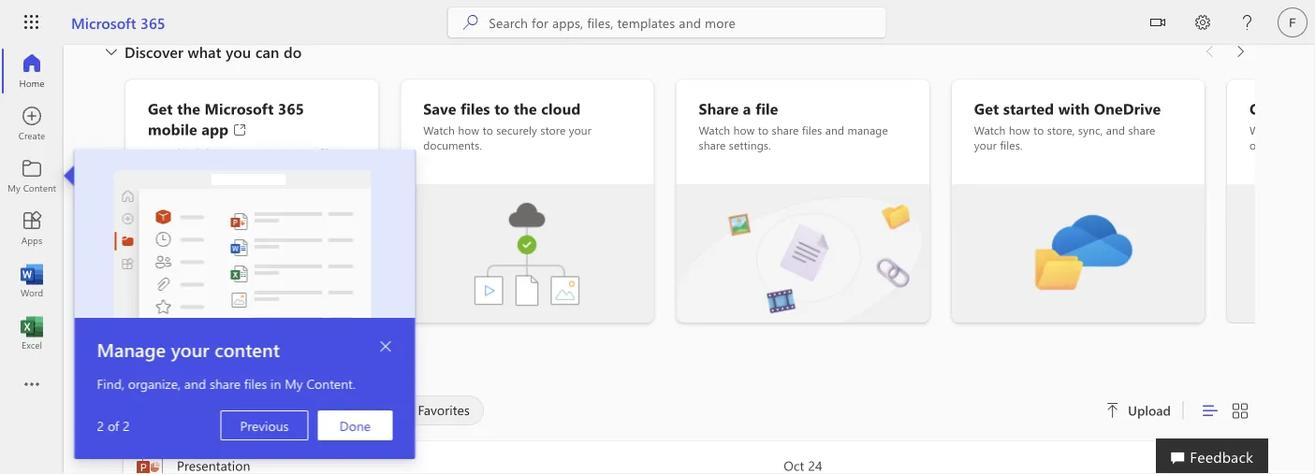 Task type: vqa. For each thing, say whether or not it's contained in the screenshot.
Shared button on the bottom of page
no



Task type: locate. For each thing, give the bounding box(es) containing it.
device.
[[228, 161, 263, 176]]

access
[[258, 146, 290, 161], [167, 362, 211, 382]]

1 horizontal spatial microsoft
[[205, 98, 274, 118]]

watch down the save
[[424, 123, 455, 138]]

2 left of
[[97, 417, 104, 435]]

files right "device." in the left of the page
[[320, 146, 340, 161]]

1 vertical spatial microsoft
[[205, 98, 274, 118]]

2 horizontal spatial and
[[1107, 123, 1126, 138]]

get started with onedrive watch how to store, sync, and share your files.
[[975, 98, 1162, 153]]

files.
[[1001, 138, 1023, 153]]

get for get the microsoft 365 mobile app
[[148, 98, 173, 118]]

favorites element
[[384, 396, 484, 426]]

to down the collabora
[[1310, 123, 1316, 138]]

the up the securely at the left
[[514, 98, 537, 118]]

share up recently opened
[[210, 375, 241, 392]]

0 vertical spatial access
[[258, 146, 290, 161]]

your
[[569, 123, 592, 138], [975, 138, 997, 153], [294, 146, 316, 161], [164, 161, 187, 176], [171, 337, 209, 362]]

0 horizontal spatial and
[[184, 375, 206, 392]]

get
[[148, 98, 173, 118], [975, 98, 1000, 118]]

f
[[1290, 15, 1297, 30]]

and inside get started with onedrive watch how to store, sync, and share your files.
[[1107, 123, 1126, 138]]

365 down do
[[278, 98, 304, 118]]

0 horizontal spatial microsoft
[[71, 12, 136, 32]]

excel image
[[22, 324, 41, 343]]

how down the a in the top right of the page
[[734, 123, 755, 138]]

watch down started
[[975, 123, 1006, 138]]

of
[[107, 417, 119, 435]]

and up recently on the left bottom of page
[[184, 375, 206, 392]]

1 watch from the left
[[424, 123, 455, 138]]

content
[[215, 337, 280, 362]]

home image
[[22, 62, 41, 81]]

1 horizontal spatial the
[[203, 146, 219, 161]]

1 vertical spatial app
[[222, 146, 241, 161]]

feedback button
[[1157, 439, 1269, 475]]

app up download the app to access your files on your mobile device.
[[202, 119, 229, 139]]

can
[[256, 41, 280, 62]]

and left the manage
[[826, 123, 845, 138]]

save files to the cloud image
[[401, 185, 654, 323]]

your right store
[[569, 123, 592, 138]]

store,
[[1048, 123, 1076, 138]]

what
[[188, 41, 222, 62]]

feedback
[[1191, 447, 1254, 467]]

2 get from the left
[[975, 98, 1000, 118]]

microsoft up discover
[[71, 12, 136, 32]]

0 vertical spatial 365
[[141, 12, 166, 32]]

create image
[[22, 114, 41, 133]]

access inside download the app to access your files on your mobile device.
[[258, 146, 290, 161]]

how down the collabora
[[1285, 123, 1307, 138]]

2 horizontal spatial the
[[514, 98, 537, 118]]

navigation
[[0, 45, 64, 360]]

1 get from the left
[[148, 98, 173, 118]]

recently
[[163, 402, 214, 419]]

find, organize, and share files in my content.
[[97, 375, 356, 392]]

save
[[424, 98, 457, 118]]

2
[[97, 417, 104, 435], [123, 417, 130, 435]]

2 right of
[[123, 417, 130, 435]]

get up download
[[148, 98, 173, 118]]

manage your content
[[97, 337, 280, 362]]

3 how from the left
[[1010, 123, 1031, 138]]

0 horizontal spatial get
[[148, 98, 173, 118]]

access up recently on the left bottom of page
[[167, 362, 211, 382]]

recently opened element
[[128, 396, 276, 426]]

0 horizontal spatial the
[[177, 98, 200, 118]]

1 vertical spatial 365
[[278, 98, 304, 118]]

quick
[[124, 362, 163, 382]]

watch inside get started with onedrive watch how to store, sync, and share your files.
[[975, 123, 1006, 138]]

the inside download the app to access your files on your mobile device.
[[203, 146, 219, 161]]

to down file
[[759, 123, 769, 138]]

done button
[[318, 411, 393, 441]]

3 watch from the left
[[975, 123, 1006, 138]]

share inside manage your content dialog
[[210, 375, 241, 392]]

microsoft
[[71, 12, 136, 32], [205, 98, 274, 118]]

app
[[202, 119, 229, 139], [222, 146, 241, 161]]

the
[[177, 98, 200, 118], [514, 98, 537, 118], [203, 146, 219, 161]]

files inside save files to the cloud watch how to securely store your documents.
[[461, 98, 490, 118]]

discover
[[125, 41, 184, 62]]

 upload
[[1106, 402, 1172, 420]]

my content image
[[22, 167, 41, 185]]

file
[[756, 98, 779, 118]]

None search field
[[448, 7, 886, 37]]

365 up discover
[[141, 12, 166, 32]]

0 horizontal spatial access
[[167, 362, 211, 382]]

collaborate in real time image
[[1228, 185, 1316, 323]]

0 vertical spatial mobile
[[148, 119, 197, 139]]

get left started
[[975, 98, 1000, 118]]

get inside get the microsoft 365 mobile app
[[148, 98, 173, 118]]

how left the securely at the left
[[458, 123, 480, 138]]

microsoft up download the app to access your files on your mobile device.
[[205, 98, 274, 118]]

to down get the microsoft 365 mobile app on the left top of page
[[245, 146, 255, 161]]

files right the save
[[461, 98, 490, 118]]

a
[[743, 98, 752, 118]]

1 horizontal spatial get
[[975, 98, 1000, 118]]

app down get the microsoft 365 mobile app on the left top of page
[[222, 146, 241, 161]]

share a file image
[[677, 185, 930, 323]]

get started with onedrive image
[[952, 185, 1205, 323]]

to
[[495, 98, 510, 118], [483, 123, 493, 138], [759, 123, 769, 138], [1034, 123, 1045, 138], [1310, 123, 1316, 138], [245, 146, 255, 161]]

to left the store,
[[1034, 123, 1045, 138]]

shared tab
[[281, 396, 379, 426]]

store
[[541, 123, 566, 138]]

with
[[1059, 98, 1091, 118]]

download the app to access your files on your mobile device.
[[148, 146, 340, 176]]

1 how from the left
[[458, 123, 480, 138]]

4 watch from the left
[[1250, 123, 1282, 138]]

cloud
[[542, 98, 581, 118]]

1 vertical spatial mobile
[[190, 161, 225, 176]]

access down get the microsoft 365 mobile app on the left top of page
[[258, 146, 290, 161]]

the right download
[[203, 146, 219, 161]]

how
[[458, 123, 480, 138], [734, 123, 755, 138], [1010, 123, 1031, 138], [1285, 123, 1307, 138]]

the for get the microsoft 365 mobile app
[[177, 98, 200, 118]]

to up the securely at the left
[[495, 98, 510, 118]]

get for get started with onedrive watch how to store, sync, and share your files.
[[975, 98, 1000, 118]]

your up the organize,
[[171, 337, 209, 362]]

1 horizontal spatial 2
[[123, 417, 130, 435]]

1 horizontal spatial access
[[258, 146, 290, 161]]

tab list
[[124, 396, 1084, 426]]

share a file watch how to share files and manage share settings.
[[699, 98, 889, 153]]

files left the manage
[[803, 123, 823, 138]]

1 horizontal spatial 365
[[278, 98, 304, 118]]

2 how from the left
[[734, 123, 755, 138]]

0 vertical spatial app
[[202, 119, 229, 139]]

how down started
[[1010, 123, 1031, 138]]

2 2 from the left
[[123, 417, 130, 435]]

and down onedrive
[[1107, 123, 1126, 138]]

0 horizontal spatial 365
[[141, 12, 166, 32]]

files
[[461, 98, 490, 118], [803, 123, 823, 138], [320, 146, 340, 161], [244, 375, 267, 392]]

documents.
[[424, 138, 482, 153]]

mobile left "device." in the left of the page
[[190, 161, 225, 176]]

download
[[148, 146, 199, 161]]

get inside get started with onedrive watch how to store, sync, and share your files.
[[975, 98, 1000, 118]]

previous button
[[220, 411, 308, 441]]

mobile up download
[[148, 119, 197, 139]]

your inside dialog
[[171, 337, 209, 362]]

mobile
[[148, 119, 197, 139], [190, 161, 225, 176]]

discover what you can do
[[125, 41, 302, 62]]

 button
[[371, 333, 401, 362]]

0 horizontal spatial 2
[[97, 417, 104, 435]]

the up download
[[177, 98, 200, 118]]

watch inside share a file watch how to share files and manage share settings.
[[699, 123, 731, 138]]

the inside get the microsoft 365 mobile app
[[177, 98, 200, 118]]

settings.
[[729, 138, 772, 153]]

watch down the collabora
[[1250, 123, 1282, 138]]

your inside save files to the cloud watch how to securely store your documents.
[[569, 123, 592, 138]]

tab list containing recently opened
[[124, 396, 1084, 426]]

files left in
[[244, 375, 267, 392]]

favorites
[[418, 402, 470, 419]]

0 vertical spatial microsoft
[[71, 12, 136, 32]]

get the microsoft 365 mobile app
[[148, 98, 304, 139]]

microsoft inside banner
[[71, 12, 136, 32]]

securely
[[497, 123, 538, 138]]

4 how from the left
[[1285, 123, 1307, 138]]

and inside manage your content dialog
[[184, 375, 206, 392]]

share down onedrive
[[1129, 123, 1156, 138]]

365
[[141, 12, 166, 32], [278, 98, 304, 118]]

microsoft 365 banner
[[0, 0, 1316, 48]]

quick access
[[124, 362, 211, 382]]

your right on
[[164, 161, 187, 176]]

watch down share
[[699, 123, 731, 138]]

and
[[826, 123, 845, 138], [1107, 123, 1126, 138], [184, 375, 206, 392]]

microsoft inside get the microsoft 365 mobile app
[[205, 98, 274, 118]]

1 horizontal spatial and
[[826, 123, 845, 138]]

share
[[772, 123, 799, 138], [1129, 123, 1156, 138], [699, 138, 726, 153], [210, 375, 241, 392]]

share down share
[[699, 138, 726, 153]]

2 watch from the left
[[699, 123, 731, 138]]

watch
[[424, 123, 455, 138], [699, 123, 731, 138], [975, 123, 1006, 138], [1250, 123, 1282, 138]]

your left files.
[[975, 138, 997, 153]]

share
[[699, 98, 739, 118]]



Task type: describe. For each thing, give the bounding box(es) containing it.
1 vertical spatial access
[[167, 362, 211, 382]]

recently opened
[[163, 402, 264, 419]]

your inside get started with onedrive watch how to store, sync, and share your files.
[[975, 138, 997, 153]]

the inside save files to the cloud watch how to securely store your documents.
[[514, 98, 537, 118]]

shared element
[[285, 396, 374, 426]]

manage
[[97, 337, 166, 362]]

f button
[[1271, 0, 1316, 45]]

sync,
[[1079, 123, 1104, 138]]

365 inside banner
[[141, 12, 166, 32]]

apps image
[[22, 219, 41, 238]]


[[1106, 404, 1121, 419]]

to left the securely at the left
[[483, 123, 493, 138]]

collabora
[[1250, 98, 1316, 118]]

files inside download the app to access your files on your mobile device.
[[320, 146, 340, 161]]

manage
[[848, 123, 889, 138]]

on
[[148, 161, 161, 176]]

collabora watch how to
[[1250, 98, 1316, 168]]

mobile inside download the app to access your files on your mobile device.
[[190, 161, 225, 176]]

 button
[[1136, 0, 1181, 48]]

app inside download the app to access your files on your mobile device.
[[222, 146, 241, 161]]

organize,
[[128, 375, 181, 392]]

you
[[226, 41, 251, 62]]

recently opened tab
[[124, 396, 281, 426]]


[[1151, 15, 1166, 30]]

how inside save files to the cloud watch how to securely store your documents.
[[458, 123, 480, 138]]

get the microsoft 365 mobile app image
[[126, 185, 379, 323]]

to inside get started with onedrive watch how to store, sync, and share your files.
[[1034, 123, 1045, 138]]

view more apps image
[[22, 377, 41, 395]]

word image
[[22, 272, 41, 290]]

files inside share a file watch how to share files and manage share settings.
[[803, 123, 823, 138]]

none search field inside microsoft 365 banner
[[448, 7, 886, 37]]

1 2 from the left
[[97, 417, 104, 435]]

started
[[1004, 98, 1055, 118]]

files inside manage your content dialog
[[244, 375, 267, 392]]

previous
[[240, 417, 289, 435]]

do
[[284, 41, 302, 62]]

share down file
[[772, 123, 799, 138]]

365 inside get the microsoft 365 mobile app
[[278, 98, 304, 118]]

how inside collabora watch how to
[[1285, 123, 1307, 138]]

to inside share a file watch how to share files and manage share settings.
[[759, 123, 769, 138]]

onedrive
[[1095, 98, 1162, 118]]

opened
[[218, 402, 264, 419]]

share inside get started with onedrive watch how to store, sync, and share your files.
[[1129, 123, 1156, 138]]

my
[[285, 375, 303, 392]]

Search box. Suggestions appear as you type. search field
[[489, 7, 886, 37]]

to inside download the app to access your files on your mobile device.
[[245, 146, 255, 161]]

how inside get started with onedrive watch how to store, sync, and share your files.
[[1010, 123, 1031, 138]]

watch inside save files to the cloud watch how to securely store your documents.
[[424, 123, 455, 138]]

the for download the app to access your files on your mobile device.
[[203, 146, 219, 161]]

how inside share a file watch how to share files and manage share settings.
[[734, 123, 755, 138]]

discover what you can do button
[[98, 37, 306, 67]]

name presentation cell
[[124, 451, 784, 475]]

manage your content dialog
[[74, 150, 415, 460]]

watch inside collabora watch how to
[[1250, 123, 1282, 138]]

2 of 2
[[97, 417, 130, 435]]

save files to the cloud watch how to securely store your documents.
[[424, 98, 592, 153]]

and inside share a file watch how to share files and manage share settings.
[[826, 123, 845, 138]]

manage your content heading
[[97, 337, 370, 362]]

microsoft 365
[[71, 12, 166, 32]]

find,
[[97, 375, 124, 392]]

to inside collabora watch how to
[[1310, 123, 1316, 138]]

favorites tab
[[379, 396, 489, 426]]

content.
[[306, 375, 356, 392]]

powerpoint image
[[135, 451, 165, 475]]

next image
[[1232, 37, 1250, 67]]

done
[[340, 417, 371, 435]]

your right "device." in the left of the page
[[294, 146, 316, 161]]

in
[[271, 375, 281, 392]]

shared
[[320, 402, 361, 419]]

app inside get the microsoft 365 mobile app
[[202, 119, 229, 139]]


[[379, 340, 394, 355]]

mobile inside get the microsoft 365 mobile app
[[148, 119, 197, 139]]

upload
[[1129, 402, 1172, 420]]



